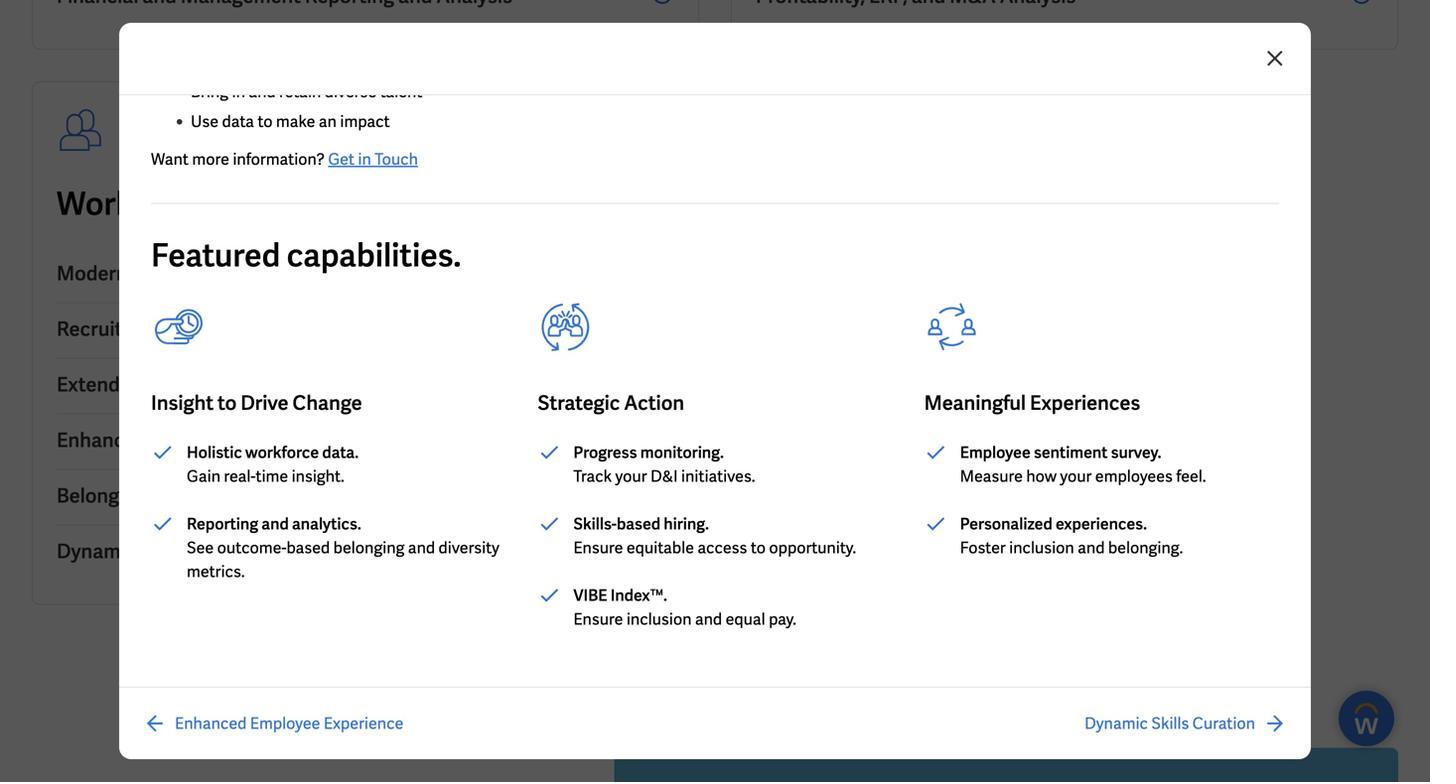 Task type: locate. For each thing, give the bounding box(es) containing it.
equitable
[[627, 538, 694, 559]]

and left equal
[[695, 609, 722, 630]]

ensure inside vibe index™. ensure inclusion and equal pay.
[[574, 609, 623, 630]]

ensure down skills-
[[574, 538, 623, 559]]

0 horizontal spatial employee
[[151, 428, 239, 454]]

your left d&i
[[615, 466, 647, 487]]

0 vertical spatial to
[[258, 111, 273, 132]]

dynamic inside featured capabilities. 'dialog'
[[1085, 714, 1148, 735]]

enhanced employee experience button
[[57, 415, 675, 470], [143, 712, 404, 736]]

0 vertical spatial curation
[[192, 539, 271, 565]]

enhanced
[[57, 428, 147, 454], [175, 714, 247, 735]]

and inside the bring in and retain diverse talent use data to make an impact
[[249, 81, 276, 102]]

gain
[[187, 466, 221, 487]]

1 vertical spatial ensure
[[574, 609, 623, 630]]

in right get at the left of page
[[358, 149, 371, 170]]

vibe index™. ensure inclusion and equal pay.
[[574, 586, 797, 630]]

1 horizontal spatial your
[[1060, 466, 1092, 487]]

0 horizontal spatial dynamic skills curation
[[57, 539, 271, 565]]

equal
[[726, 609, 766, 630]]

1 vertical spatial experience
[[324, 714, 404, 735]]

workforce down the onboard
[[146, 372, 241, 398]]

0 vertical spatial skills
[[140, 539, 188, 565]]

reporting
[[187, 514, 258, 535]]

and up 'outcome-'
[[262, 514, 289, 535]]

curation for bottom "dynamic skills curation" button
[[1193, 714, 1256, 735]]

0 vertical spatial dynamic
[[57, 539, 136, 565]]

insight
[[151, 390, 214, 416]]

in inside the bring in and retain diverse talent use data to make an impact
[[232, 81, 245, 102]]

1 horizontal spatial inclusion
[[1009, 538, 1075, 559]]

curation
[[192, 539, 271, 565], [1193, 714, 1256, 735]]

your
[[615, 466, 647, 487], [1060, 466, 1092, 487]]

vibe
[[574, 586, 608, 607]]

employee
[[151, 428, 239, 454], [960, 443, 1031, 463], [250, 714, 320, 735]]

enhanced employee experience
[[57, 428, 344, 454], [175, 714, 404, 735]]

0 horizontal spatial enhanced
[[57, 428, 147, 454]]

diverse
[[325, 81, 377, 102]]

access
[[698, 538, 747, 559]]

dynamic
[[57, 539, 136, 565], [1085, 714, 1148, 735]]

1 horizontal spatial curation
[[1193, 714, 1256, 735]]

0 horizontal spatial inclusion
[[627, 609, 692, 630]]

to inside skills-based hiring. ensure equitable access to opportunity.
[[751, 538, 766, 559]]

0 horizontal spatial based
[[287, 538, 330, 559]]

to right 'data'
[[258, 111, 273, 132]]

0 vertical spatial dynamic skills curation
[[57, 539, 271, 565]]

belonging and diversity
[[57, 483, 269, 509]]

inclusion inside vibe index™. ensure inclusion and equal pay.
[[627, 609, 692, 630]]

inclusion down index™.
[[627, 609, 692, 630]]

1 vertical spatial enhanced employee experience
[[175, 714, 404, 735]]

1 horizontal spatial dynamic
[[1085, 714, 1148, 735]]

d&i
[[651, 466, 678, 487]]

0 horizontal spatial your
[[615, 466, 647, 487]]

to right access
[[751, 538, 766, 559]]

1 your from the left
[[615, 466, 647, 487]]

0 vertical spatial dynamic skills curation button
[[57, 526, 675, 581]]

1 vertical spatial inclusion
[[627, 609, 692, 630]]

dynamic skills curation
[[57, 539, 271, 565], [1085, 714, 1256, 735]]

survey.
[[1111, 443, 1162, 463]]

workforce
[[245, 443, 319, 463]]

progress
[[574, 443, 637, 463]]

based up equitable
[[617, 514, 661, 535]]

0 vertical spatial based
[[617, 514, 661, 535]]

inclusion inside personalized experiences. foster inclusion and belonging.
[[1009, 538, 1075, 559]]

hiring.
[[664, 514, 709, 535]]

0 vertical spatial enhanced
[[57, 428, 147, 454]]

workforce down want
[[57, 183, 208, 225]]

dynamic skills curation inside featured capabilities. 'dialog'
[[1085, 714, 1256, 735]]

0 vertical spatial in
[[232, 81, 245, 102]]

your down 'sentiment'
[[1060, 466, 1092, 487]]

and left gain
[[151, 483, 185, 509]]

1 horizontal spatial dynamic skills curation
[[1085, 714, 1256, 735]]

1 vertical spatial enhanced
[[175, 714, 247, 735]]

more
[[192, 149, 229, 170]]

skills
[[140, 539, 188, 565], [1152, 714, 1190, 735]]

1 horizontal spatial based
[[617, 514, 661, 535]]

your inside the progress monitoring. track your d&i initiatives.
[[615, 466, 647, 487]]

diversity
[[439, 538, 500, 559]]

dynamic skills curation button
[[57, 526, 675, 581], [1085, 712, 1288, 736]]

to
[[258, 111, 273, 132], [218, 390, 237, 416], [751, 538, 766, 559]]

initiatives.
[[681, 466, 755, 487]]

hr
[[168, 261, 195, 287]]

to left the 'drive'
[[218, 390, 237, 416]]

1 vertical spatial enhanced employee experience button
[[143, 712, 404, 736]]

0 vertical spatial experience
[[243, 428, 344, 454]]

in right bring
[[232, 81, 245, 102]]

touch
[[375, 149, 418, 170]]

1 horizontal spatial dynamic skills curation button
[[1085, 712, 1288, 736]]

progress monitoring. track your d&i initiatives.
[[574, 443, 755, 487]]

use
[[191, 111, 219, 132]]

in
[[232, 81, 245, 102], [358, 149, 371, 170]]

holistic workforce data. gain real-time insight.
[[187, 443, 359, 487]]

2 horizontal spatial to
[[751, 538, 766, 559]]

data.
[[322, 443, 359, 463]]

based down the analytics.
[[287, 538, 330, 559]]

ensure down vibe
[[574, 609, 623, 630]]

1 vertical spatial based
[[287, 538, 330, 559]]

and down experiences.
[[1078, 538, 1105, 559]]

drive
[[241, 390, 289, 416]]

1 ensure from the top
[[574, 538, 623, 559]]

2 horizontal spatial employee
[[960, 443, 1031, 463]]

0 horizontal spatial skills
[[140, 539, 188, 565]]

index™.
[[611, 586, 668, 607]]

of
[[417, 183, 446, 225]]

personalized experiences. foster inclusion and belonging.
[[960, 514, 1183, 559]]

future
[[316, 183, 411, 225]]

1 horizontal spatial enhanced
[[175, 714, 247, 735]]

2 your from the left
[[1060, 466, 1092, 487]]

0 horizontal spatial curation
[[192, 539, 271, 565]]

diversity
[[189, 483, 269, 509]]

1 horizontal spatial skills
[[1152, 714, 1190, 735]]

analytics.
[[292, 514, 361, 535]]

0 horizontal spatial to
[[218, 390, 237, 416]]

workforce
[[57, 183, 208, 225], [146, 372, 241, 398]]

want more information? get in touch
[[151, 149, 418, 170]]

0 vertical spatial inclusion
[[1009, 538, 1075, 559]]

1 vertical spatial curation
[[1193, 714, 1256, 735]]

and inside vibe index™. ensure inclusion and equal pay.
[[695, 609, 722, 630]]

based
[[617, 514, 661, 535], [287, 538, 330, 559]]

technology
[[453, 183, 618, 225]]

inclusion down 'personalized'
[[1009, 538, 1075, 559]]

bring in and retain diverse talent use data to make an impact
[[191, 81, 423, 132]]

experiences.
[[1056, 514, 1147, 535]]

workforce for the future of technology
[[57, 183, 618, 225]]

and left retain
[[249, 81, 276, 102]]

strategic
[[538, 390, 620, 416]]

your inside employee sentiment survey. measure how your employees feel.
[[1060, 466, 1092, 487]]

experience
[[243, 428, 344, 454], [324, 714, 404, 735]]

dynamic skills curation for bottom "dynamic skills curation" button
[[1085, 714, 1256, 735]]

0 vertical spatial ensure
[[574, 538, 623, 559]]

curation inside featured capabilities. 'dialog'
[[1193, 714, 1256, 735]]

see
[[187, 538, 214, 559]]

skills-
[[574, 514, 617, 535]]

1 vertical spatial dynamic
[[1085, 714, 1148, 735]]

0 horizontal spatial dynamic
[[57, 539, 136, 565]]

2 vertical spatial to
[[751, 538, 766, 559]]

featured capabilities.
[[151, 235, 461, 276]]

1 vertical spatial in
[[358, 149, 371, 170]]

onboard
[[164, 316, 244, 342]]

and right recruit on the left top of page
[[126, 316, 161, 342]]

0 horizontal spatial in
[[232, 81, 245, 102]]

enhanced employee experience inside featured capabilities. 'dialog'
[[175, 714, 404, 735]]

inclusion
[[1009, 538, 1075, 559], [627, 609, 692, 630]]

idc infobrief for tech image
[[615, 749, 1399, 783]]

based inside skills-based hiring. ensure equitable access to opportunity.
[[617, 514, 661, 535]]

1 horizontal spatial to
[[258, 111, 273, 132]]

enhanced inside featured capabilities. 'dialog'
[[175, 714, 247, 735]]

0 vertical spatial enhanced employee experience
[[57, 428, 344, 454]]

the
[[261, 183, 310, 225]]

1 vertical spatial dynamic skills curation
[[1085, 714, 1256, 735]]

inclusion for index™.
[[627, 609, 692, 630]]

personalized
[[960, 514, 1053, 535]]

and
[[249, 81, 276, 102], [126, 316, 161, 342], [151, 483, 185, 509], [262, 514, 289, 535], [408, 538, 435, 559], [1078, 538, 1105, 559], [695, 609, 722, 630]]

2 ensure from the top
[[574, 609, 623, 630]]

skills for bottom "dynamic skills curation" button
[[1152, 714, 1190, 735]]

1 vertical spatial skills
[[1152, 714, 1190, 735]]

skills inside featured capabilities. 'dialog'
[[1152, 714, 1190, 735]]

1 vertical spatial workforce
[[146, 372, 241, 398]]



Task type: describe. For each thing, give the bounding box(es) containing it.
curation for the left "dynamic skills curation" button
[[192, 539, 271, 565]]

track
[[574, 466, 612, 487]]

0 vertical spatial workforce
[[57, 183, 208, 225]]

holistic
[[187, 443, 242, 463]]

1 horizontal spatial in
[[358, 149, 371, 170]]

monitoring.
[[641, 443, 724, 463]]

ensure inside skills-based hiring. ensure equitable access to opportunity.
[[574, 538, 623, 559]]

pay.
[[769, 609, 797, 630]]

how
[[1027, 466, 1057, 487]]

and left the diversity
[[408, 538, 435, 559]]

meaningful
[[925, 390, 1026, 416]]

action
[[624, 390, 684, 416]]

based inside reporting and analytics. see outcome-based belonging and diversity metrics.
[[287, 538, 330, 559]]

delivery
[[270, 261, 345, 287]]

service
[[199, 261, 267, 287]]

belonging
[[57, 483, 147, 509]]

and inside button
[[126, 316, 161, 342]]

featured
[[151, 235, 280, 276]]

modernized hr service delivery button
[[57, 248, 675, 303]]

retain
[[279, 81, 321, 102]]

get
[[328, 149, 355, 170]]

bring
[[191, 81, 229, 102]]

data
[[222, 111, 254, 132]]

an
[[319, 111, 337, 132]]

0 vertical spatial enhanced employee experience button
[[57, 415, 675, 470]]

experiences
[[1030, 390, 1141, 416]]

want
[[151, 149, 189, 170]]

workforce inside "button"
[[146, 372, 241, 398]]

belonging.
[[1109, 538, 1183, 559]]

extended
[[57, 372, 142, 398]]

real-
[[224, 466, 256, 487]]

belonging and diversity button
[[57, 470, 675, 526]]

experience inside featured capabilities. 'dialog'
[[324, 714, 404, 735]]

recruit and onboard button
[[57, 303, 675, 359]]

time
[[256, 466, 288, 487]]

belonging
[[333, 538, 405, 559]]

employee sentiment survey. measure how your employees feel.
[[960, 443, 1207, 487]]

employee inside employee sentiment survey. measure how your employees feel.
[[960, 443, 1031, 463]]

strategic action
[[538, 390, 684, 416]]

0 horizontal spatial dynamic skills curation button
[[57, 526, 675, 581]]

information?
[[233, 149, 325, 170]]

opportunity.
[[769, 538, 856, 559]]

employees
[[1096, 466, 1173, 487]]

insight.
[[292, 466, 344, 487]]

capabilities.
[[287, 235, 461, 276]]

measure
[[960, 466, 1023, 487]]

1 vertical spatial to
[[218, 390, 237, 416]]

get in touch link
[[328, 149, 418, 170]]

make
[[276, 111, 315, 132]]

skills for the left "dynamic skills curation" button
[[140, 539, 188, 565]]

reporting and analytics. see outcome-based belonging and diversity metrics.
[[187, 514, 500, 583]]

extended workforce management button
[[57, 359, 675, 415]]

1 vertical spatial dynamic skills curation button
[[1085, 712, 1288, 736]]

and inside personalized experiences. foster inclusion and belonging.
[[1078, 538, 1105, 559]]

meaningful experiences
[[925, 390, 1141, 416]]

modernized hr service delivery
[[57, 261, 345, 287]]

management
[[245, 372, 365, 398]]

feel.
[[1177, 466, 1207, 487]]

recruit
[[57, 316, 122, 342]]

talent
[[380, 81, 423, 102]]

enhanced employee experience button inside featured capabilities. 'dialog'
[[143, 712, 404, 736]]

dynamic for bottom "dynamic skills curation" button
[[1085, 714, 1148, 735]]

dynamic for the left "dynamic skills curation" button
[[57, 539, 136, 565]]

dynamic skills curation for the left "dynamic skills curation" button
[[57, 539, 271, 565]]

featured capabilities. dialog
[[0, 0, 1431, 783]]

extended workforce management
[[57, 372, 365, 398]]

foster
[[960, 538, 1006, 559]]

sentiment
[[1034, 443, 1108, 463]]

modernized
[[57, 261, 164, 287]]

metrics.
[[187, 562, 245, 583]]

and inside button
[[151, 483, 185, 509]]

inclusion for experiences.
[[1009, 538, 1075, 559]]

recruit and onboard
[[57, 316, 244, 342]]

to inside the bring in and retain diverse talent use data to make an impact
[[258, 111, 273, 132]]

insight to drive change
[[151, 390, 362, 416]]

change
[[293, 390, 362, 416]]

skills-based hiring. ensure equitable access to opportunity.
[[574, 514, 856, 559]]

for
[[214, 183, 255, 225]]

1 horizontal spatial employee
[[250, 714, 320, 735]]

outcome-
[[217, 538, 287, 559]]

impact
[[340, 111, 390, 132]]



Task type: vqa. For each thing, say whether or not it's contained in the screenshot.
performance. at the left bottom
no



